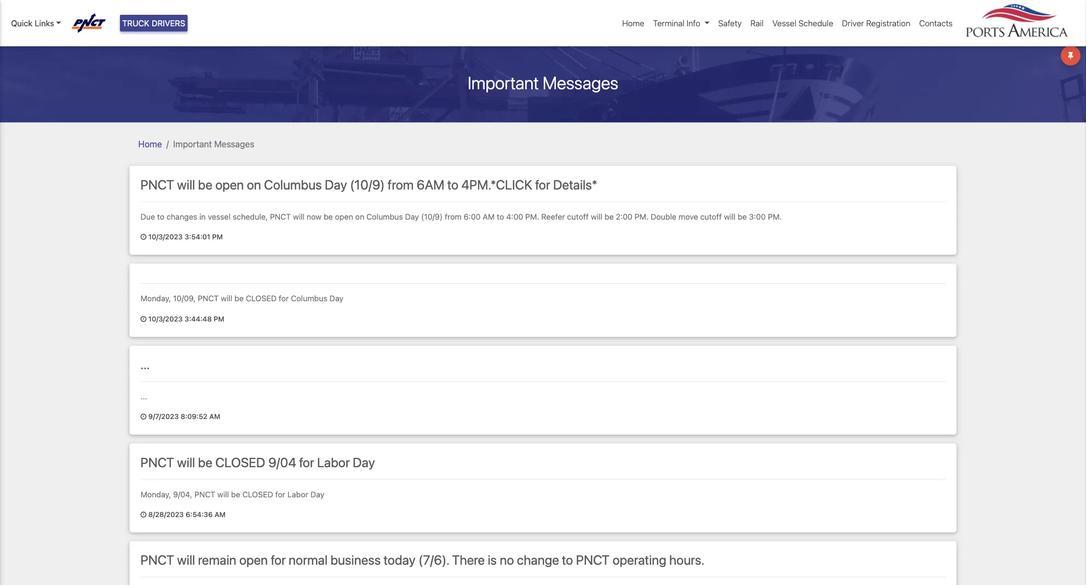 Task type: vqa. For each thing, say whether or not it's contained in the screenshot.
Contacts link
yes



Task type: describe. For each thing, give the bounding box(es) containing it.
vessel schedule
[[773, 18, 833, 28]]

move
[[679, 212, 698, 221]]

0 vertical spatial columbus
[[264, 177, 322, 192]]

clock o image for 10/3/2023 3:44:48 pm
[[141, 315, 147, 322]]

quick links
[[11, 18, 54, 28]]

1 cutoff from the left
[[567, 212, 589, 221]]

open for columbus
[[215, 177, 244, 192]]

1 vertical spatial closed
[[215, 454, 265, 470]]

1 vertical spatial home
[[138, 139, 162, 149]]

0 vertical spatial home
[[622, 18, 644, 28]]

schedule
[[799, 18, 833, 28]]

2 vertical spatial columbus
[[291, 294, 327, 303]]

3:00
[[749, 212, 766, 221]]

6:00
[[464, 212, 481, 221]]

1 horizontal spatial important
[[468, 72, 539, 93]]

3 pm. from the left
[[768, 212, 782, 221]]

clock o image for pnct will be open on columbus day (10/9) from 6am to 4pm.*click for details*
[[141, 233, 147, 240]]

terminal
[[653, 18, 685, 28]]

pnct up 9/04,
[[141, 454, 174, 470]]

closed for columbus
[[246, 294, 277, 303]]

to left 4:00
[[497, 212, 504, 221]]

0 horizontal spatial (10/9)
[[350, 177, 385, 192]]

be left 2:00
[[605, 212, 614, 221]]

terminal info
[[653, 18, 700, 28]]

contacts link
[[915, 13, 957, 34]]

monday, for monday, 9/04, pnct will be closed for labor day
[[141, 489, 171, 499]]

to right due
[[157, 212, 164, 221]]

truck
[[122, 18, 149, 28]]

0 horizontal spatial messages
[[214, 139, 254, 149]]

due
[[141, 212, 155, 221]]

driver registration link
[[838, 13, 915, 34]]

9/04,
[[173, 489, 192, 499]]

8/28/2023
[[148, 510, 184, 518]]

0 horizontal spatial from
[[388, 177, 414, 192]]

normal
[[289, 552, 328, 568]]

vessel
[[208, 212, 231, 221]]

is
[[488, 552, 497, 568]]

0 horizontal spatial important messages
[[173, 139, 254, 149]]

2:00
[[616, 212, 633, 221]]

truck drivers link
[[120, 15, 188, 31]]

clock o image for 9/7/2023 8:09:52 am
[[141, 413, 147, 420]]

safety link
[[714, 13, 746, 34]]

8/28/2023 6:54:36 am
[[147, 510, 226, 518]]

2 pm. from the left
[[635, 212, 649, 221]]

to right 6am
[[447, 177, 458, 192]]

change
[[517, 552, 559, 568]]

be up in
[[198, 177, 212, 192]]

monday, for monday, 10/09, pnct will be closed for columbus day
[[141, 294, 171, 303]]

1 vertical spatial labor
[[288, 489, 308, 499]]

2 ... from the top
[[141, 392, 147, 401]]

will right 10/09, at the left bottom of page
[[221, 294, 232, 303]]

pnct will be closed 9/04 for labor day
[[141, 454, 375, 470]]

be left 3:00 at the right of the page
[[738, 212, 747, 221]]

operating
[[613, 552, 667, 568]]

truck drivers
[[122, 18, 185, 28]]

be right 10/09, at the left bottom of page
[[235, 294, 244, 303]]

clock o image for pnct will be closed 9/04 for labor day
[[141, 511, 147, 518]]

am for pnct will be closed 9/04 for labor day
[[215, 510, 226, 518]]

pnct up '6:54:36'
[[194, 489, 215, 499]]

in
[[199, 212, 206, 221]]

9/7/2023 8:09:52 am
[[147, 412, 220, 420]]

info
[[687, 18, 700, 28]]

1 horizontal spatial on
[[355, 212, 364, 221]]

schedule,
[[233, 212, 268, 221]]

business
[[331, 552, 381, 568]]

quick
[[11, 18, 33, 28]]

3:54:01
[[185, 232, 210, 240]]

terminal info link
[[649, 13, 714, 34]]

will up the changes
[[177, 177, 195, 192]]

safety
[[718, 18, 742, 28]]

today
[[384, 552, 416, 568]]

pnct up due
[[141, 177, 174, 192]]

will left 2:00
[[591, 212, 603, 221]]



Task type: locate. For each thing, give the bounding box(es) containing it.
will left now
[[293, 212, 305, 221]]

open
[[215, 177, 244, 192], [335, 212, 353, 221], [239, 552, 268, 568]]

6am
[[417, 177, 444, 192]]

0 vertical spatial (10/9)
[[350, 177, 385, 192]]

cutoff right move
[[700, 212, 722, 221]]

clock o image
[[141, 233, 147, 240], [141, 511, 147, 518]]

1 ... from the top
[[141, 357, 150, 372]]

columbus
[[264, 177, 322, 192], [367, 212, 403, 221], [291, 294, 327, 303]]

pnct
[[141, 177, 174, 192], [270, 212, 291, 221], [198, 294, 219, 303], [141, 454, 174, 470], [194, 489, 215, 499], [141, 552, 174, 568], [576, 552, 610, 568]]

10/3/2023 down the changes
[[148, 232, 183, 240]]

0 vertical spatial closed
[[246, 294, 277, 303]]

1 horizontal spatial important messages
[[468, 72, 618, 93]]

pm right 3:54:01
[[212, 232, 223, 240]]

1 vertical spatial ...
[[141, 392, 147, 401]]

registration
[[866, 18, 911, 28]]

6:54:36
[[186, 510, 213, 518]]

10/09,
[[173, 294, 196, 303]]

9/7/2023
[[148, 412, 179, 420]]

1 vertical spatial on
[[355, 212, 364, 221]]

no
[[500, 552, 514, 568]]

10/3/2023 3:44:48 pm
[[147, 314, 224, 323]]

monday, up 8/28/2023 on the bottom of page
[[141, 489, 171, 499]]

0 vertical spatial messages
[[543, 72, 618, 93]]

details*
[[553, 177, 597, 192]]

changes
[[167, 212, 197, 221]]

driver registration
[[842, 18, 911, 28]]

10/3/2023 for 3:44:48
[[148, 314, 183, 323]]

0 horizontal spatial pm.
[[525, 212, 539, 221]]

1 monday, from the top
[[141, 294, 171, 303]]

open up vessel
[[215, 177, 244, 192]]

...
[[141, 357, 150, 372], [141, 392, 147, 401]]

1 horizontal spatial pm.
[[635, 212, 649, 221]]

will up 9/04,
[[177, 454, 195, 470]]

1 vertical spatial monday,
[[141, 489, 171, 499]]

1 vertical spatial 10/3/2023
[[148, 314, 183, 323]]

am right '6:54:36'
[[215, 510, 226, 518]]

remain
[[198, 552, 236, 568]]

10/3/2023
[[148, 232, 183, 240], [148, 314, 183, 323]]

clock o image left 3:44:48
[[141, 315, 147, 322]]

1 vertical spatial messages
[[214, 139, 254, 149]]

vessel schedule link
[[768, 13, 838, 34]]

be right now
[[324, 212, 333, 221]]

important messages
[[468, 72, 618, 93], [173, 139, 254, 149]]

now
[[307, 212, 322, 221]]

from left 6am
[[388, 177, 414, 192]]

open for normal
[[239, 552, 268, 568]]

2 vertical spatial closed
[[242, 489, 273, 499]]

labor right 9/04
[[317, 454, 350, 470]]

pm. right 4:00
[[525, 212, 539, 221]]

driver
[[842, 18, 864, 28]]

am right the 6:00
[[483, 212, 495, 221]]

pm for 10/3/2023 3:44:48 pm
[[214, 314, 224, 323]]

pm right 3:44:48
[[214, 314, 224, 323]]

am right 8:09:52
[[209, 412, 220, 420]]

0 vertical spatial clock o image
[[141, 315, 147, 322]]

0 vertical spatial home link
[[618, 13, 649, 34]]

10/3/2023 3:54:01 pm
[[147, 232, 223, 240]]

contacts
[[919, 18, 953, 28]]

1 horizontal spatial home
[[622, 18, 644, 28]]

2 horizontal spatial pm.
[[768, 212, 782, 221]]

10/3/2023 for 3:54:01
[[148, 232, 183, 240]]

1 vertical spatial important messages
[[173, 139, 254, 149]]

open right now
[[335, 212, 353, 221]]

2 vertical spatial open
[[239, 552, 268, 568]]

vessel
[[773, 18, 797, 28]]

be
[[198, 177, 212, 192], [324, 212, 333, 221], [605, 212, 614, 221], [738, 212, 747, 221], [235, 294, 244, 303], [198, 454, 212, 470], [231, 489, 240, 499]]

to right change on the bottom
[[562, 552, 573, 568]]

links
[[35, 18, 54, 28]]

be up monday, 9/04, pnct will be closed for labor day
[[198, 454, 212, 470]]

cutoff right reefer
[[567, 212, 589, 221]]

day
[[325, 177, 347, 192], [405, 212, 419, 221], [330, 294, 344, 303], [353, 454, 375, 470], [310, 489, 324, 499]]

0 horizontal spatial on
[[247, 177, 261, 192]]

double
[[651, 212, 677, 221]]

due to changes in vessel schedule, pnct will now be open on columbus day (10/9) from 6:00 am to 4:00 pm.  reefer cutoff will be 2:00 pm.  double move cutoff will be 3:00 pm.
[[141, 212, 782, 221]]

4:00
[[506, 212, 523, 221]]

pnct left the operating
[[576, 552, 610, 568]]

0 vertical spatial on
[[247, 177, 261, 192]]

1 horizontal spatial home link
[[618, 13, 649, 34]]

closed for labor
[[242, 489, 273, 499]]

there
[[452, 552, 485, 568]]

be down pnct will be closed 9/04 for labor day
[[231, 489, 240, 499]]

will left 3:00 at the right of the page
[[724, 212, 736, 221]]

8:09:52
[[181, 412, 207, 420]]

hours.
[[669, 552, 705, 568]]

on down the pnct will be open on columbus day (10/9) from 6am to 4pm.*click for details*
[[355, 212, 364, 221]]

quick links link
[[11, 17, 61, 29]]

pnct right schedule,
[[270, 212, 291, 221]]

open right the remain
[[239, 552, 268, 568]]

1 clock o image from the top
[[141, 233, 147, 240]]

9/04
[[268, 454, 296, 470]]

pnct will remain open for normal business today (7/6).  there is no change to pnct operating hours.
[[141, 552, 705, 568]]

pm for 10/3/2023 3:54:01 pm
[[212, 232, 223, 240]]

on
[[247, 177, 261, 192], [355, 212, 364, 221]]

1 horizontal spatial from
[[445, 212, 462, 221]]

0 vertical spatial important
[[468, 72, 539, 93]]

2 monday, from the top
[[141, 489, 171, 499]]

1 horizontal spatial labor
[[317, 454, 350, 470]]

1 vertical spatial columbus
[[367, 212, 403, 221]]

on up schedule,
[[247, 177, 261, 192]]

home link
[[618, 13, 649, 34], [138, 139, 162, 149]]

for
[[535, 177, 550, 192], [279, 294, 289, 303], [299, 454, 314, 470], [275, 489, 285, 499], [271, 552, 286, 568]]

pnct up 3:44:48
[[198, 294, 219, 303]]

labor down 9/04
[[288, 489, 308, 499]]

2 clock o image from the top
[[141, 511, 147, 518]]

0 horizontal spatial home link
[[138, 139, 162, 149]]

1 vertical spatial am
[[209, 412, 220, 420]]

0 horizontal spatial home
[[138, 139, 162, 149]]

2 cutoff from the left
[[700, 212, 722, 221]]

monday, 10/09, pnct will be closed for columbus day
[[141, 294, 344, 303]]

10/3/2023 down 10/09, at the left bottom of page
[[148, 314, 183, 323]]

pm. right 2:00
[[635, 212, 649, 221]]

1 10/3/2023 from the top
[[148, 232, 183, 240]]

clock o image left 9/7/2023
[[141, 413, 147, 420]]

0 horizontal spatial important
[[173, 139, 212, 149]]

1 vertical spatial open
[[335, 212, 353, 221]]

1 vertical spatial important
[[173, 139, 212, 149]]

from left the 6:00
[[445, 212, 462, 221]]

pm. right 3:00 at the right of the page
[[768, 212, 782, 221]]

monday,
[[141, 294, 171, 303], [141, 489, 171, 499]]

to
[[447, 177, 458, 192], [157, 212, 164, 221], [497, 212, 504, 221], [562, 552, 573, 568]]

1 horizontal spatial (10/9)
[[421, 212, 443, 221]]

1 vertical spatial home link
[[138, 139, 162, 149]]

pnct will be open on columbus day (10/9) from 6am to 4pm.*click for details*
[[141, 177, 597, 192]]

labor
[[317, 454, 350, 470], [288, 489, 308, 499]]

4pm.*click
[[461, 177, 532, 192]]

rail
[[751, 18, 764, 28]]

1 pm. from the left
[[525, 212, 539, 221]]

important
[[468, 72, 539, 93], [173, 139, 212, 149]]

monday, 9/04, pnct will be closed for labor day
[[141, 489, 324, 499]]

0 horizontal spatial labor
[[288, 489, 308, 499]]

0 vertical spatial am
[[483, 212, 495, 221]]

3:44:48
[[185, 314, 212, 323]]

0 horizontal spatial cutoff
[[567, 212, 589, 221]]

0 vertical spatial important messages
[[468, 72, 618, 93]]

0 vertical spatial clock o image
[[141, 233, 147, 240]]

1 vertical spatial from
[[445, 212, 462, 221]]

clock o image
[[141, 315, 147, 322], [141, 413, 147, 420]]

0 vertical spatial labor
[[317, 454, 350, 470]]

closed
[[246, 294, 277, 303], [215, 454, 265, 470], [242, 489, 273, 499]]

reefer
[[541, 212, 565, 221]]

2 clock o image from the top
[[141, 413, 147, 420]]

drivers
[[152, 18, 185, 28]]

monday, left 10/09, at the left bottom of page
[[141, 294, 171, 303]]

clock o image left 8/28/2023 on the bottom of page
[[141, 511, 147, 518]]

clock o image down due
[[141, 233, 147, 240]]

0 vertical spatial pm
[[212, 232, 223, 240]]

home
[[622, 18, 644, 28], [138, 139, 162, 149]]

pm
[[212, 232, 223, 240], [214, 314, 224, 323]]

will right 9/04,
[[217, 489, 229, 499]]

0 vertical spatial ...
[[141, 357, 150, 372]]

messages
[[543, 72, 618, 93], [214, 139, 254, 149]]

2 vertical spatial am
[[215, 510, 226, 518]]

am for ...
[[209, 412, 220, 420]]

0 vertical spatial open
[[215, 177, 244, 192]]

0 vertical spatial monday,
[[141, 294, 171, 303]]

1 vertical spatial clock o image
[[141, 511, 147, 518]]

(10/9)
[[350, 177, 385, 192], [421, 212, 443, 221]]

1 horizontal spatial cutoff
[[700, 212, 722, 221]]

1 horizontal spatial messages
[[543, 72, 618, 93]]

cutoff
[[567, 212, 589, 221], [700, 212, 722, 221]]

rail link
[[746, 13, 768, 34]]

pm.
[[525, 212, 539, 221], [635, 212, 649, 221], [768, 212, 782, 221]]

will left the remain
[[177, 552, 195, 568]]

pnct down 8/28/2023 on the bottom of page
[[141, 552, 174, 568]]

1 vertical spatial (10/9)
[[421, 212, 443, 221]]

1 vertical spatial pm
[[214, 314, 224, 323]]

am
[[483, 212, 495, 221], [209, 412, 220, 420], [215, 510, 226, 518]]

1 clock o image from the top
[[141, 315, 147, 322]]

0 vertical spatial 10/3/2023
[[148, 232, 183, 240]]

(7/6).
[[419, 552, 449, 568]]

1 vertical spatial clock o image
[[141, 413, 147, 420]]

0 vertical spatial from
[[388, 177, 414, 192]]

from
[[388, 177, 414, 192], [445, 212, 462, 221]]

will
[[177, 177, 195, 192], [293, 212, 305, 221], [591, 212, 603, 221], [724, 212, 736, 221], [221, 294, 232, 303], [177, 454, 195, 470], [217, 489, 229, 499], [177, 552, 195, 568]]

2 10/3/2023 from the top
[[148, 314, 183, 323]]



